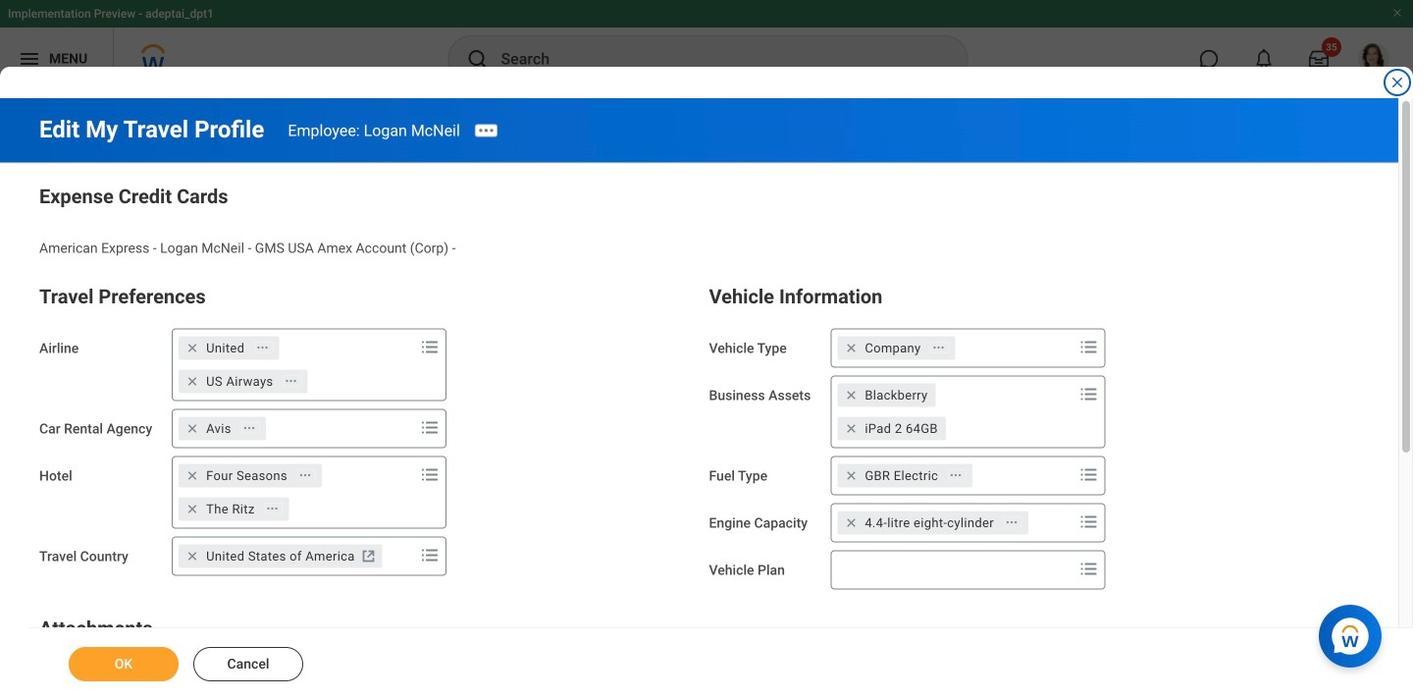Task type: describe. For each thing, give the bounding box(es) containing it.
related actions image for united element
[[256, 341, 269, 355]]

related actions image for gbr electric element
[[950, 468, 963, 482]]

close environment banner image
[[1392, 7, 1404, 19]]

gbr electric, press delete to clear value. option
[[838, 464, 973, 487]]

company element
[[865, 339, 921, 357]]

x small image for company element
[[842, 338, 861, 358]]

Search field
[[832, 552, 1073, 587]]

related actions image for "4.4-litre eight-cylinder" element
[[1005, 516, 1019, 529]]

x small image for the ipad 2 64gb element
[[842, 419, 861, 438]]

x small image for gbr electric element
[[842, 466, 861, 485]]

search image
[[466, 47, 489, 71]]

avis element
[[206, 420, 231, 437]]

blackberry element
[[865, 386, 928, 404]]

gbr electric element
[[865, 467, 939, 484]]

workday assistant region
[[1320, 597, 1390, 668]]

united states of america element
[[206, 547, 355, 565]]

related actions image for the ritz element
[[266, 502, 279, 516]]

avis, press delete to clear value. option
[[179, 417, 266, 440]]

x small image for us airways element
[[183, 371, 202, 391]]

items selected for airline list box
[[173, 332, 416, 397]]

blackberry, press delete to clear value. option
[[838, 383, 936, 407]]

prompts image for avis, press delete to clear value. option
[[418, 416, 442, 439]]

x small image for the ritz element
[[183, 499, 202, 519]]

4.4-litre eight-cylinder, press delete to clear value. option
[[838, 511, 1029, 534]]

four seasons, press delete to clear value. option
[[179, 464, 322, 487]]

ipad 2 64gb, press delete to clear value. option
[[838, 417, 946, 440]]

ext link image
[[359, 546, 379, 566]]

2 prompts image from the top
[[1077, 382, 1101, 406]]

employee: logan mcneil element
[[288, 121, 460, 140]]

ipad 2 64gb element
[[865, 420, 938, 437]]

us airways element
[[206, 372, 273, 390]]

1 prompts image from the top
[[1077, 335, 1101, 359]]

notifications large image
[[1255, 49, 1274, 69]]

4 prompts image from the top
[[1077, 557, 1101, 581]]

items selected for hotel list box
[[173, 460, 416, 525]]

items selected for business assets list box
[[832, 379, 1075, 444]]

american express - logan mcneil - gms usa amex account (corp) - element
[[39, 236, 456, 256]]

close edit my travel profile image
[[1390, 75, 1406, 90]]

3 prompts image from the top
[[1077, 510, 1101, 533]]



Task type: locate. For each thing, give the bounding box(es) containing it.
related actions image inside the ritz, press delete to clear value. "option"
[[266, 502, 279, 516]]

x small image
[[183, 338, 202, 358], [842, 385, 861, 405], [842, 419, 861, 438], [183, 466, 202, 485], [842, 513, 861, 532]]

banner
[[0, 0, 1414, 90]]

related actions image for avis element
[[242, 421, 256, 435]]

related actions image inside avis, press delete to clear value. option
[[242, 421, 256, 435]]

inbox large image
[[1310, 49, 1329, 69]]

x small image for united states of america element at the bottom of the page
[[183, 546, 202, 566]]

related actions image for company element
[[932, 341, 946, 355]]

x small image down blackberry, press delete to clear value. option
[[842, 419, 861, 438]]

x small image inside ipad 2 64gb, press delete to clear value. option
[[842, 419, 861, 438]]

x small image for four seasons 'element'
[[183, 466, 202, 485]]

related actions image inside 4.4-litre eight-cylinder, press delete to clear value. option
[[1005, 516, 1019, 529]]

x small image inside blackberry, press delete to clear value. option
[[842, 385, 861, 405]]

x small image left company element
[[842, 338, 861, 358]]

prompts image
[[418, 335, 442, 359], [418, 416, 442, 439], [418, 463, 442, 486], [1077, 463, 1101, 486], [418, 543, 442, 567]]

related actions image inside company, press delete to clear value. option
[[932, 341, 946, 355]]

related actions image up 4.4-litre eight-cylinder, press delete to clear value. option
[[950, 468, 963, 482]]

x small image left us airways element
[[183, 371, 202, 391]]

profile logan mcneil element
[[1347, 37, 1402, 81]]

related actions image
[[284, 374, 298, 388], [950, 468, 963, 482]]

related actions image right company element
[[932, 341, 946, 355]]

x small image for the blackberry element
[[842, 385, 861, 405]]

x small image left the ritz element
[[183, 499, 202, 519]]

united states of america, press delete to clear value, ctrl + enter opens in new window. option
[[179, 544, 383, 568]]

us airways, press delete to clear value. option
[[179, 369, 308, 393]]

x small image down the ritz, press delete to clear value. "option"
[[183, 546, 202, 566]]

x small image left united element
[[183, 338, 202, 358]]

1 horizontal spatial related actions image
[[950, 468, 963, 482]]

x small image
[[842, 338, 861, 358], [183, 371, 202, 391], [183, 419, 202, 438], [842, 466, 861, 485], [183, 499, 202, 519], [183, 546, 202, 566]]

related actions image inside united, press delete to clear value. option
[[256, 341, 269, 355]]

related actions image up search field
[[1005, 516, 1019, 529]]

x small image inside avis, press delete to clear value. option
[[183, 419, 202, 438]]

x small image inside the ritz, press delete to clear value. "option"
[[183, 499, 202, 519]]

x small image left avis element
[[183, 419, 202, 438]]

united element
[[206, 339, 245, 357]]

related actions image for four seasons 'element'
[[298, 468, 312, 482]]

x small image for "4.4-litre eight-cylinder" element
[[842, 513, 861, 532]]

company, press delete to clear value. option
[[838, 336, 956, 360]]

x small image down gbr electric, press delete to clear value. option
[[842, 513, 861, 532]]

the ritz element
[[206, 500, 255, 518]]

x small image inside us airways, press delete to clear value. "option"
[[183, 371, 202, 391]]

the ritz, press delete to clear value. option
[[179, 497, 289, 521]]

related actions image right four seasons 'element'
[[298, 468, 312, 482]]

related actions image right avis element
[[242, 421, 256, 435]]

x small image left the blackberry element
[[842, 385, 861, 405]]

related actions image
[[256, 341, 269, 355], [932, 341, 946, 355], [242, 421, 256, 435], [298, 468, 312, 482], [266, 502, 279, 516], [1005, 516, 1019, 529]]

related actions image right us airways element
[[284, 374, 298, 388]]

4.4-litre eight-cylinder element
[[865, 514, 995, 531]]

dialog
[[0, 0, 1414, 699]]

x small image for united element
[[183, 338, 202, 358]]

related actions image for us airways element
[[284, 374, 298, 388]]

related actions image inside four seasons, press delete to clear value. option
[[298, 468, 312, 482]]

prompts image for united states of america, press delete to clear value, ctrl + enter opens in new window. option
[[418, 543, 442, 567]]

x small image for avis element
[[183, 419, 202, 438]]

0 horizontal spatial related actions image
[[284, 374, 298, 388]]

0 vertical spatial related actions image
[[284, 374, 298, 388]]

1 vertical spatial related actions image
[[950, 468, 963, 482]]

prompts image for gbr electric, press delete to clear value. option
[[1077, 463, 1101, 486]]

four seasons element
[[206, 467, 288, 484]]

x small image inside company, press delete to clear value. option
[[842, 338, 861, 358]]

related actions image down four seasons, press delete to clear value. option
[[266, 502, 279, 516]]

group
[[39, 181, 1360, 257], [39, 281, 690, 576], [709, 281, 1360, 589]]

x small image inside united states of america, press delete to clear value, ctrl + enter opens in new window. option
[[183, 546, 202, 566]]

related actions image right united element
[[256, 341, 269, 355]]

united, press delete to clear value. option
[[179, 336, 279, 360]]

x small image left gbr electric element
[[842, 466, 861, 485]]

main content
[[0, 98, 1414, 699]]

x small image inside gbr electric, press delete to clear value. option
[[842, 466, 861, 485]]

prompts image
[[1077, 335, 1101, 359], [1077, 382, 1101, 406], [1077, 510, 1101, 533], [1077, 557, 1101, 581]]

x small image up the ritz, press delete to clear value. "option"
[[183, 466, 202, 485]]



Task type: vqa. For each thing, say whether or not it's contained in the screenshot.
US Airways, press delete to clear value. option
yes



